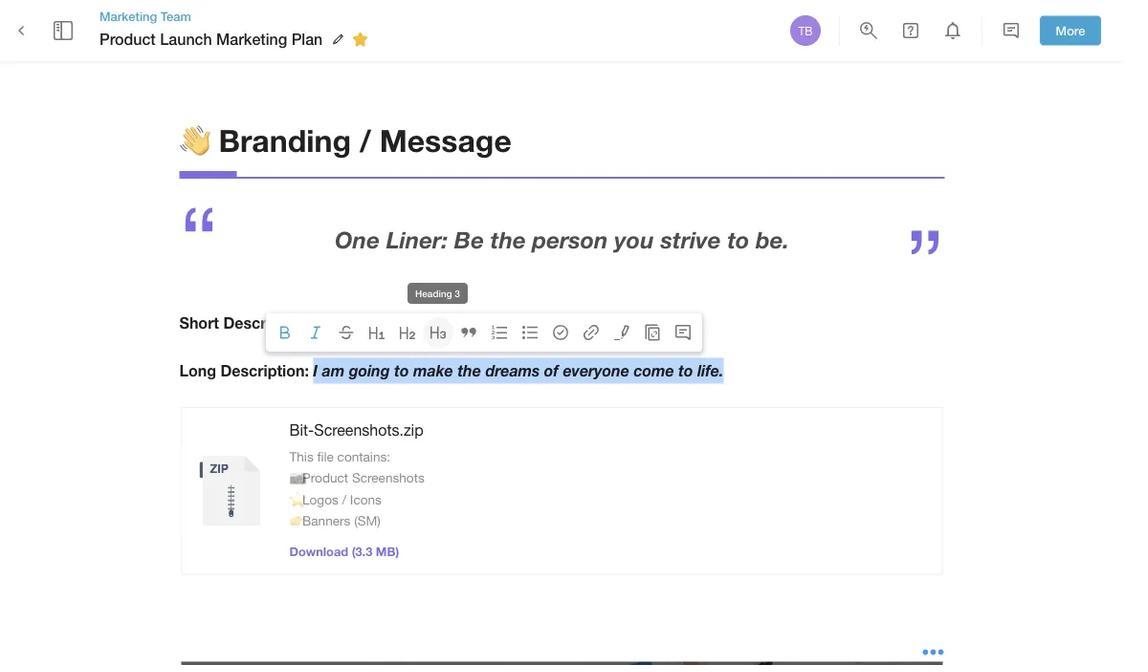 Task type: describe. For each thing, give the bounding box(es) containing it.
1 horizontal spatial marketing
[[216, 30, 287, 48]]

you
[[615, 226, 654, 253]]

download
[[289, 544, 348, 559]]

marketing team
[[100, 9, 191, 23]]

team
[[161, 9, 191, 23]]

1 vertical spatial the
[[457, 362, 481, 380]]

am
[[322, 362, 345, 380]]

remove favorite image
[[349, 28, 371, 51]]

long description: i am going to make the dreams of everyone come to life.
[[179, 362, 724, 380]]

marketing inside marketing team link
[[100, 9, 157, 23]]

screenshots.zip
[[314, 421, 423, 439]]

tb
[[798, 24, 813, 37]]

bit-screenshots.zip
[[289, 421, 423, 439]]

1 horizontal spatial to
[[678, 362, 693, 380]]

i
[[313, 362, 318, 380]]

tb button
[[787, 12, 824, 49]]

everyone
[[563, 362, 630, 380]]

👋 branding / message
[[179, 122, 512, 158]]

product
[[100, 30, 156, 48]]

(sm)
[[354, 514, 381, 529]]

👉banners
[[289, 514, 351, 529]]

one
[[335, 226, 380, 253]]

life.
[[697, 362, 724, 380]]

launch
[[160, 30, 212, 48]]

going
[[349, 362, 390, 380]]

description: for long
[[220, 362, 309, 380]]

this
[[289, 449, 314, 465]]

file
[[317, 449, 334, 465]]

long
[[179, 362, 216, 380]]

/ inside "this file contains: 📷product screenshots ⭐️logos / icons 👉banners (sm)"
[[342, 492, 346, 508]]

contains:
[[337, 449, 390, 465]]

plan
[[291, 30, 323, 48]]



Task type: locate. For each thing, give the bounding box(es) containing it.
person
[[532, 226, 608, 253]]

1 horizontal spatial come
[[634, 362, 674, 380]]

short description: making dreams come true!
[[179, 314, 512, 333]]

description: right short
[[223, 314, 312, 333]]

strive
[[661, 226, 721, 253]]

0 vertical spatial dreams
[[374, 314, 429, 333]]

the
[[490, 226, 526, 253], [457, 362, 481, 380]]

come left true!
[[433, 314, 474, 333]]

short
[[179, 314, 219, 333]]

1 vertical spatial /
[[342, 492, 346, 508]]

mb)
[[376, 544, 399, 559]]

1 vertical spatial description:
[[220, 362, 309, 380]]

download (3.3 mb)
[[289, 544, 399, 559]]

more button
[[1040, 16, 1101, 45]]

making
[[316, 314, 370, 333]]

marketing
[[100, 9, 157, 23], [216, 30, 287, 48]]

message
[[380, 122, 512, 158]]

of
[[544, 362, 559, 380]]

dreams left of
[[486, 362, 540, 380]]

dreams
[[374, 314, 429, 333], [486, 362, 540, 380]]

1 horizontal spatial /
[[360, 122, 371, 158]]

download (3.3 mb) link
[[289, 544, 399, 559]]

0 horizontal spatial dreams
[[374, 314, 429, 333]]

0 horizontal spatial come
[[433, 314, 474, 333]]

to left make
[[394, 362, 409, 380]]

0 vertical spatial marketing
[[100, 9, 157, 23]]

1 horizontal spatial dreams
[[486, 362, 540, 380]]

screenshots
[[352, 471, 425, 486]]

⭐️logos
[[289, 492, 338, 508]]

(3.3
[[352, 544, 372, 559]]

0 horizontal spatial the
[[457, 362, 481, 380]]

liner:
[[386, 226, 448, 253]]

true!
[[478, 314, 512, 333]]

product launch marketing plan
[[100, 30, 323, 48]]

0 horizontal spatial marketing
[[100, 9, 157, 23]]

bit-
[[289, 421, 314, 439]]

0 vertical spatial /
[[360, 122, 371, 158]]

1 horizontal spatial the
[[490, 226, 526, 253]]

this file contains: 📷product screenshots ⭐️logos / icons 👉banners (sm)
[[289, 449, 425, 529]]

2 horizontal spatial to
[[727, 226, 749, 253]]

come
[[433, 314, 474, 333], [634, 362, 674, 380]]

description:
[[223, 314, 312, 333], [220, 362, 309, 380]]

marketing team link
[[100, 8, 374, 25]]

0 vertical spatial come
[[433, 314, 474, 333]]

📷product
[[289, 471, 348, 486]]

1 vertical spatial come
[[634, 362, 674, 380]]

be.
[[756, 226, 789, 253]]

icons
[[350, 492, 382, 508]]

more
[[1056, 23, 1085, 38]]

marketing up product
[[100, 9, 157, 23]]

/ left icons
[[342, 492, 346, 508]]

dreams up make
[[374, 314, 429, 333]]

1 vertical spatial marketing
[[216, 30, 287, 48]]

branding
[[219, 122, 351, 158]]

0 horizontal spatial /
[[342, 492, 346, 508]]

👋
[[179, 122, 210, 158]]

the right make
[[457, 362, 481, 380]]

1 vertical spatial dreams
[[486, 362, 540, 380]]

0 vertical spatial the
[[490, 226, 526, 253]]

to left life.
[[678, 362, 693, 380]]

/
[[360, 122, 371, 158], [342, 492, 346, 508]]

one liner: be the person you strive to be.
[[335, 226, 789, 253]]

description: for short
[[223, 314, 312, 333]]

marketing down marketing team link
[[216, 30, 287, 48]]

make
[[413, 362, 453, 380]]

to left be.
[[727, 226, 749, 253]]

0 vertical spatial description:
[[223, 314, 312, 333]]

be
[[454, 226, 484, 253]]

to
[[727, 226, 749, 253], [394, 362, 409, 380], [678, 362, 693, 380]]

come left life.
[[634, 362, 674, 380]]

0 horizontal spatial to
[[394, 362, 409, 380]]

the right be
[[490, 226, 526, 253]]

/ left "message"
[[360, 122, 371, 158]]

description: left i
[[220, 362, 309, 380]]



Task type: vqa. For each thing, say whether or not it's contained in the screenshot.
Marketing Team link in the left top of the page
yes



